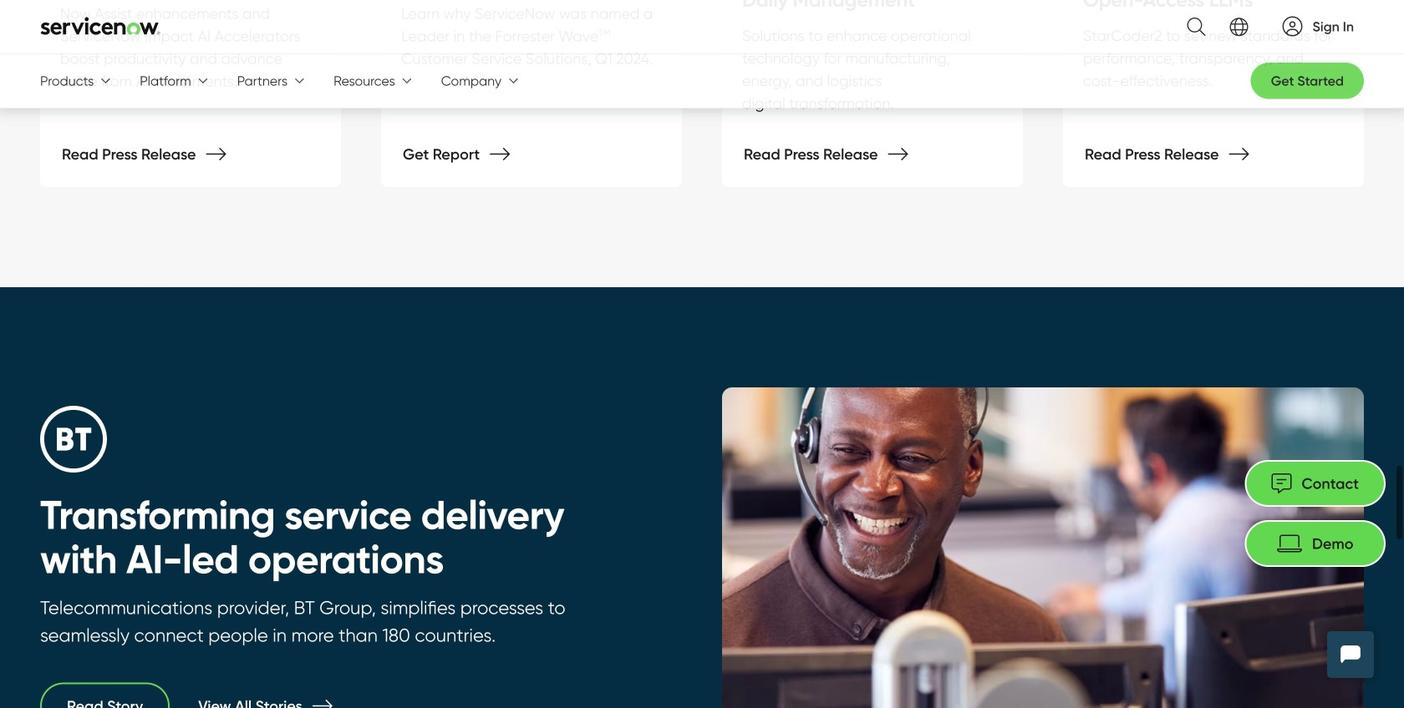 Task type: describe. For each thing, give the bounding box(es) containing it.
arc image
[[1283, 16, 1303, 36]]

search image
[[1178, 8, 1206, 46]]

servicenow image
[[40, 17, 161, 35]]



Task type: vqa. For each thing, say whether or not it's contained in the screenshot.
left the how
no



